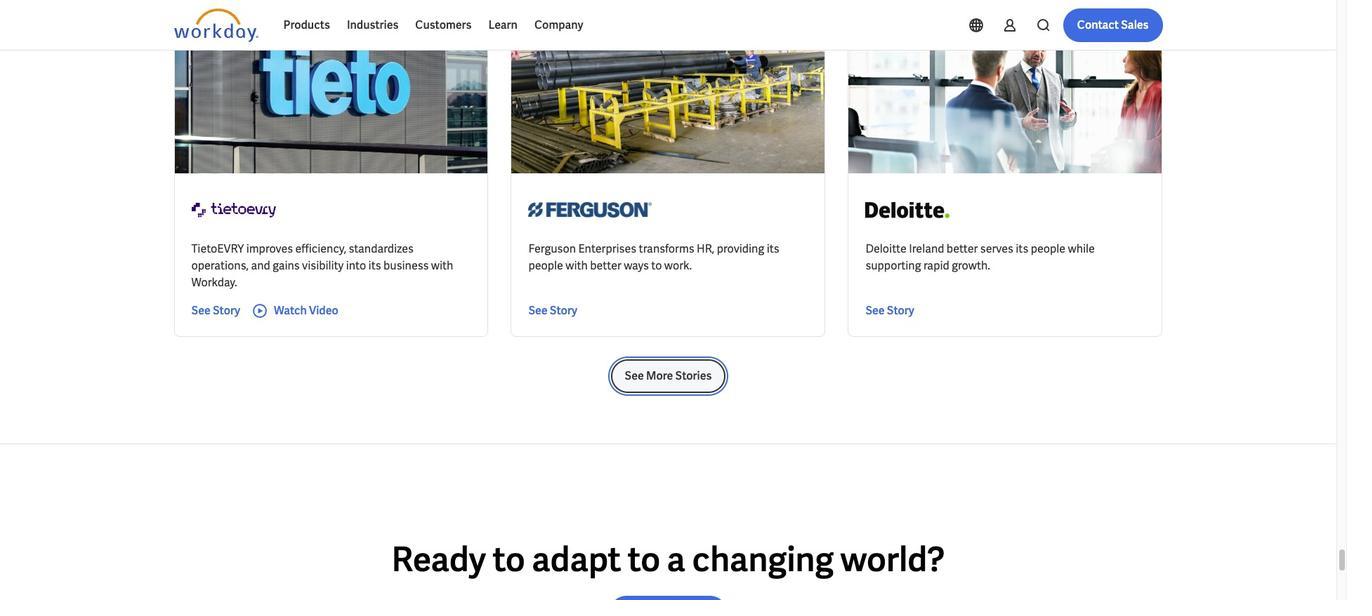 Task type: describe. For each thing, give the bounding box(es) containing it.
serves
[[980, 242, 1013, 257]]

ready
[[392, 538, 486, 582]]

ready to adapt to a changing world?
[[392, 538, 945, 582]]

adapt
[[532, 538, 621, 582]]

standardizes
[[349, 242, 414, 257]]

improves
[[246, 242, 293, 257]]

outcome
[[390, 15, 431, 28]]

to left adapt
[[493, 538, 525, 582]]

visibility
[[302, 259, 344, 274]]

1 story from the left
[[213, 304, 240, 318]]

business outcome
[[347, 15, 431, 28]]

operations,
[[191, 259, 249, 274]]

clear
[[549, 15, 573, 28]]

work.
[[664, 259, 692, 274]]

all
[[575, 15, 586, 28]]

contact sales link
[[1063, 8, 1163, 42]]

see story link for deloitte ireland better serves its people while supporting rapid growth.
[[865, 303, 914, 320]]

watch
[[274, 304, 307, 318]]

world?
[[840, 538, 945, 582]]

growth.
[[952, 259, 990, 274]]

into
[[346, 259, 366, 274]]

story for deloitte ireland better serves its people while supporting rapid growth.
[[887, 304, 914, 318]]

a
[[667, 538, 686, 582]]

workday.
[[191, 276, 237, 290]]

with inside the tietoevry improves efficiency, standardizes operations, and gains visibility into its business with workday.
[[431, 259, 453, 274]]

transforms
[[639, 242, 694, 257]]

changing
[[692, 538, 834, 582]]

see for first see story link from left
[[191, 304, 211, 318]]

clear all
[[549, 15, 586, 28]]

see for deloitte ireland better serves its people while supporting rapid growth. see story link
[[865, 304, 885, 318]]

to left a
[[628, 538, 660, 582]]

industries button
[[338, 8, 407, 42]]

ferguson enterprises, inc. image
[[528, 191, 652, 230]]

deloitte ireland better serves its people while supporting rapid growth.
[[865, 242, 1095, 274]]

go to the homepage image
[[174, 8, 258, 42]]

while
[[1068, 242, 1095, 257]]

deloitte
[[865, 242, 907, 257]]

rapid
[[923, 259, 949, 274]]

more inside button
[[482, 15, 505, 28]]

topic button
[[174, 8, 237, 36]]

story for ferguson enterprises transforms hr, providing its people with better ways to work.
[[550, 304, 577, 318]]

sales
[[1121, 18, 1149, 32]]

business
[[347, 15, 388, 28]]

better inside ferguson enterprises transforms hr, providing its people with better ways to work.
[[590, 259, 621, 274]]

see story link for ferguson enterprises transforms hr, providing its people with better ways to work.
[[528, 303, 577, 320]]

watch video link
[[251, 303, 338, 320]]

tietoevry improves efficiency, standardizes operations, and gains visibility into its business with workday.
[[191, 242, 453, 290]]

ireland
[[909, 242, 944, 257]]

learn
[[488, 18, 518, 32]]

enterprises
[[578, 242, 636, 257]]

supporting
[[865, 259, 921, 274]]

1 see story from the left
[[191, 304, 240, 318]]

products
[[283, 18, 330, 32]]

business outcome button
[[336, 8, 459, 36]]

tietoevry
[[191, 242, 244, 257]]

ferguson
[[528, 242, 576, 257]]



Task type: vqa. For each thing, say whether or not it's contained in the screenshot.
The Go To The Homepage image
yes



Task type: locate. For each thing, give the bounding box(es) containing it.
its down standardizes
[[368, 259, 381, 274]]

industry button
[[248, 8, 325, 36]]

2 with from the left
[[566, 259, 588, 274]]

0 vertical spatial more
[[482, 15, 505, 28]]

efficiency,
[[295, 242, 346, 257]]

with down ferguson
[[566, 259, 588, 274]]

customers
[[415, 18, 472, 32]]

2 see story from the left
[[528, 304, 577, 318]]

people inside deloitte ireland better serves its people while supporting rapid growth.
[[1031, 242, 1066, 257]]

watch video
[[274, 304, 338, 318]]

1 vertical spatial people
[[528, 259, 563, 274]]

see story
[[191, 304, 240, 318], [528, 304, 577, 318], [865, 304, 914, 318]]

story
[[213, 304, 240, 318], [550, 304, 577, 318], [887, 304, 914, 318]]

1 horizontal spatial better
[[947, 242, 978, 257]]

1 see story link from the left
[[191, 303, 240, 320]]

0 horizontal spatial story
[[213, 304, 240, 318]]

ferguson enterprises transforms hr, providing its people with better ways to work.
[[528, 242, 779, 274]]

Search Customer Stories text field
[[963, 9, 1135, 34]]

see story down supporting on the right of page
[[865, 304, 914, 318]]

company button
[[526, 8, 592, 42]]

people down ferguson
[[528, 259, 563, 274]]

see down supporting on the right of page
[[865, 304, 885, 318]]

tietoevry (formerly known as tieto) image
[[191, 191, 276, 230]]

3 story from the left
[[887, 304, 914, 318]]

gains
[[273, 259, 300, 274]]

1 horizontal spatial people
[[1031, 242, 1066, 257]]

contact sales
[[1077, 18, 1149, 32]]

people
[[1031, 242, 1066, 257], [528, 259, 563, 274]]

more inside button
[[646, 369, 673, 384]]

its right serves
[[1016, 242, 1028, 257]]

see story link down ferguson
[[528, 303, 577, 320]]

business
[[383, 259, 429, 274]]

1 horizontal spatial with
[[566, 259, 588, 274]]

industry
[[260, 15, 297, 28]]

0 horizontal spatial with
[[431, 259, 453, 274]]

see story link down workday.
[[191, 303, 240, 320]]

0 vertical spatial people
[[1031, 242, 1066, 257]]

2 see story link from the left
[[528, 303, 577, 320]]

its inside deloitte ireland better serves its people while supporting rapid growth.
[[1016, 242, 1028, 257]]

stories
[[675, 369, 712, 384]]

more left stories
[[646, 369, 673, 384]]

its right providing
[[767, 242, 779, 257]]

see story down ferguson
[[528, 304, 577, 318]]

0 horizontal spatial people
[[528, 259, 563, 274]]

and
[[251, 259, 270, 274]]

see inside button
[[625, 369, 644, 384]]

with
[[431, 259, 453, 274], [566, 259, 588, 274]]

topic
[[185, 15, 209, 28]]

providing
[[717, 242, 764, 257]]

1 horizontal spatial its
[[767, 242, 779, 257]]

0 horizontal spatial its
[[368, 259, 381, 274]]

to down transforms
[[651, 259, 662, 274]]

see left stories
[[625, 369, 644, 384]]

with inside ferguson enterprises transforms hr, providing its people with better ways to work.
[[566, 259, 588, 274]]

see
[[191, 304, 211, 318], [528, 304, 548, 318], [865, 304, 885, 318], [625, 369, 644, 384]]

see down workday.
[[191, 304, 211, 318]]

see down ferguson
[[528, 304, 548, 318]]

products button
[[275, 8, 338, 42]]

people inside ferguson enterprises transforms hr, providing its people with better ways to work.
[[528, 259, 563, 274]]

1 with from the left
[[431, 259, 453, 274]]

better inside deloitte ireland better serves its people while supporting rapid growth.
[[947, 242, 978, 257]]

1 vertical spatial more
[[646, 369, 673, 384]]

its inside the tietoevry improves efficiency, standardizes operations, and gains visibility into its business with workday.
[[368, 259, 381, 274]]

1 horizontal spatial see story
[[528, 304, 577, 318]]

1 horizontal spatial see story link
[[528, 303, 577, 320]]

see story down workday.
[[191, 304, 240, 318]]

its
[[767, 242, 779, 257], [1016, 242, 1028, 257], [368, 259, 381, 274]]

0 vertical spatial better
[[947, 242, 978, 257]]

industries
[[347, 18, 398, 32]]

story down ferguson
[[550, 304, 577, 318]]

see story for ferguson enterprises transforms hr, providing its people with better ways to work.
[[528, 304, 577, 318]]

2 horizontal spatial story
[[887, 304, 914, 318]]

customers button
[[407, 8, 480, 42]]

see story for deloitte ireland better serves its people while supporting rapid growth.
[[865, 304, 914, 318]]

more button
[[471, 8, 534, 36]]

0 horizontal spatial better
[[590, 259, 621, 274]]

see more stories
[[625, 369, 712, 384]]

better down enterprises
[[590, 259, 621, 274]]

0 horizontal spatial more
[[482, 15, 505, 28]]

company
[[534, 18, 583, 32]]

better
[[947, 242, 978, 257], [590, 259, 621, 274]]

see more stories button
[[611, 360, 726, 394]]

see story link down supporting on the right of page
[[865, 303, 914, 320]]

0 horizontal spatial see story link
[[191, 303, 240, 320]]

ways
[[624, 259, 649, 274]]

hr,
[[697, 242, 714, 257]]

video
[[309, 304, 338, 318]]

1 vertical spatial better
[[590, 259, 621, 274]]

story down workday.
[[213, 304, 240, 318]]

contact
[[1077, 18, 1119, 32]]

see story link
[[191, 303, 240, 320], [528, 303, 577, 320], [865, 303, 914, 320]]

1 horizontal spatial story
[[550, 304, 577, 318]]

clear all button
[[545, 8, 591, 36]]

more
[[482, 15, 505, 28], [646, 369, 673, 384]]

2 horizontal spatial its
[[1016, 242, 1028, 257]]

deloitte image
[[865, 191, 950, 230]]

2 horizontal spatial see story link
[[865, 303, 914, 320]]

with right 'business'
[[431, 259, 453, 274]]

its inside ferguson enterprises transforms hr, providing its people with better ways to work.
[[767, 242, 779, 257]]

to
[[651, 259, 662, 274], [493, 538, 525, 582], [628, 538, 660, 582]]

better up growth.
[[947, 242, 978, 257]]

more right customers
[[482, 15, 505, 28]]

see for see story link corresponding to ferguson enterprises transforms hr, providing its people with better ways to work.
[[528, 304, 548, 318]]

3 see story link from the left
[[865, 303, 914, 320]]

story down supporting on the right of page
[[887, 304, 914, 318]]

learn button
[[480, 8, 526, 42]]

to inside ferguson enterprises transforms hr, providing its people with better ways to work.
[[651, 259, 662, 274]]

1 horizontal spatial more
[[646, 369, 673, 384]]

2 story from the left
[[550, 304, 577, 318]]

2 horizontal spatial see story
[[865, 304, 914, 318]]

people left while
[[1031, 242, 1066, 257]]

3 see story from the left
[[865, 304, 914, 318]]

0 horizontal spatial see story
[[191, 304, 240, 318]]



